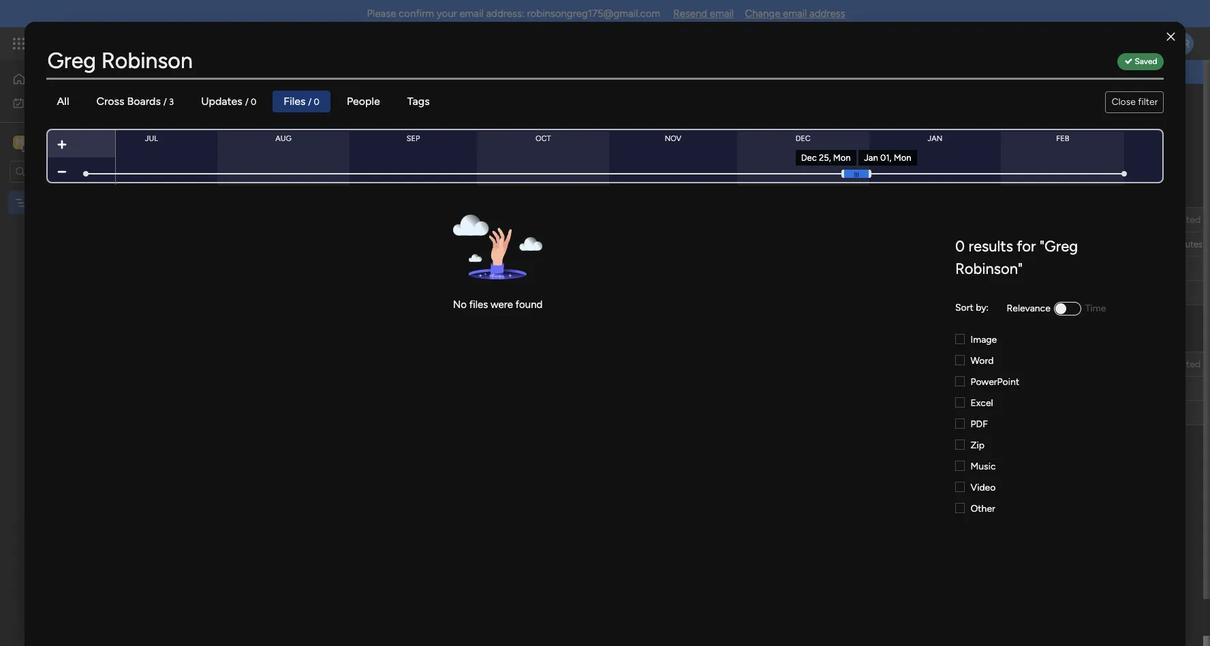 Task type: vqa. For each thing, say whether or not it's contained in the screenshot.
the topmost "by"
no



Task type: locate. For each thing, give the bounding box(es) containing it.
main left the table
[[320, 105, 341, 117]]

dapulse checkbox image inside image link
[[956, 334, 965, 345]]

sort inside popup button
[[620, 141, 639, 153]]

1 email from the left
[[460, 7, 484, 20]]

feb
[[1057, 134, 1070, 143]]

filter
[[1139, 96, 1158, 108]]

arrow down image
[[578, 139, 595, 155]]

people
[[347, 95, 380, 108]]

sort for sort by:
[[956, 302, 974, 314]]

ag
[[1205, 239, 1211, 249]]

files for files
[[974, 358, 994, 370]]

21
[[1161, 239, 1169, 249]]

mon for jan 01, mon
[[894, 152, 912, 163]]

0 vertical spatial sort
[[620, 141, 639, 153]]

0 inside files / 0
[[314, 97, 320, 107]]

3 dapulse checkbox image from the top
[[956, 376, 965, 388]]

main
[[320, 105, 341, 117], [31, 135, 55, 148]]

a
[[781, 65, 786, 78]]

1 horizontal spatial files
[[974, 358, 994, 370]]

0 inside updates / 0
[[251, 97, 256, 107]]

robinsongreg175@gmail.com
[[527, 7, 661, 20]]

web
[[734, 65, 754, 78]]

0 vertical spatial last
[[1145, 214, 1163, 225]]

resend email
[[674, 7, 734, 20]]

nov
[[665, 134, 682, 143]]

0 left #1 on the left of page
[[251, 97, 256, 107]]

close
[[1112, 96, 1136, 108]]

visible
[[617, 65, 647, 78]]

4 dapulse checkbox image from the top
[[956, 418, 965, 430]]

your
[[437, 7, 457, 20]]

0 vertical spatial last updated
[[1145, 214, 1201, 225]]

dapulse checkbox image inside 'powerpoint' link
[[956, 376, 965, 388]]

time link
[[1076, 303, 1113, 314]]

1 image
[[1012, 28, 1024, 43]]

/ left 1
[[1111, 105, 1115, 117]]

main inside workspace selection element
[[31, 135, 55, 148]]

greg robinson image
[[1172, 33, 1194, 55]]

0 horizontal spatial sort
[[620, 141, 639, 153]]

please confirm your email address: robinsongreg175@gmail.com
[[367, 7, 661, 20]]

email for change email address
[[783, 7, 807, 20]]

/ left the 2
[[561, 141, 564, 153]]

2 horizontal spatial email
[[783, 7, 807, 20]]

mon right 01,
[[894, 152, 912, 163]]

/ for updates
[[245, 97, 249, 107]]

3 email from the left
[[783, 7, 807, 20]]

dapulse add image
[[58, 140, 66, 150]]

files
[[284, 95, 306, 108], [974, 358, 994, 370]]

6 dapulse checkbox image from the top
[[956, 482, 965, 493]]

powerpoint link
[[956, 375, 1133, 389]]

email right 'change'
[[783, 7, 807, 20]]

1 vertical spatial dapulse checkbox image
[[956, 460, 965, 472]]

dapulse checkbox image left other
[[956, 503, 965, 514]]

jan
[[928, 134, 943, 143]]

0 vertical spatial main
[[320, 105, 341, 117]]

files / 0
[[284, 95, 320, 108]]

dapulse checkbox image for other
[[956, 503, 965, 514]]

0 vertical spatial updated
[[1165, 214, 1201, 225]]

files for files / 0
[[284, 95, 306, 108]]

change email address
[[745, 7, 846, 20]]

email right resend
[[710, 7, 734, 20]]

1 horizontal spatial 0
[[314, 97, 320, 107]]

video link
[[956, 480, 1133, 495]]

dapulse checkbox image inside the music link
[[956, 460, 965, 472]]

Last updated field
[[1142, 212, 1205, 227], [1142, 357, 1205, 372]]

1 updated from the top
[[1165, 214, 1201, 225]]

files up "powerpoint"
[[974, 358, 994, 370]]

all link
[[46, 91, 80, 112]]

board
[[576, 65, 604, 78]]

1 mon from the left
[[834, 152, 851, 163]]

Files field
[[971, 357, 997, 372]]

music link
[[956, 459, 1133, 473]]

dapulse checkbox image
[[956, 334, 965, 345], [956, 355, 965, 366], [956, 376, 965, 388], [956, 418, 965, 430], [956, 439, 965, 451], [956, 482, 965, 493]]

dapulse checkbox image left music on the bottom of the page
[[956, 460, 965, 472]]

email right your
[[460, 7, 484, 20]]

1 vertical spatial sort
[[956, 302, 974, 314]]

this  board is visible to anyone on the web with a shareable link
[[553, 65, 853, 78]]

dapulse checkbox image inside pdf link
[[956, 418, 965, 430]]

/ inside files / 0
[[308, 97, 312, 107]]

dec
[[801, 152, 817, 163]]

main left dapulse add image
[[31, 135, 55, 148]]

time
[[1086, 303, 1107, 314]]

hide
[[673, 141, 693, 153]]

dapulse checkbox image for powerpoint
[[956, 376, 965, 388]]

1 vertical spatial last
[[1145, 358, 1163, 370]]

dapulse checkbox image left "powerpoint"
[[956, 376, 965, 388]]

main table
[[320, 105, 366, 117]]

/ inside updates / 0
[[245, 97, 249, 107]]

dapulse checkbox image for video
[[956, 482, 965, 493]]

dapulse checkbox image inside word "link"
[[956, 355, 965, 366]]

/ inside button
[[1111, 105, 1115, 117]]

work
[[45, 96, 66, 108]]

robinson"
[[956, 260, 1023, 278]]

1 dapulse checkbox image from the top
[[956, 334, 965, 345]]

0 vertical spatial last updated field
[[1142, 212, 1205, 227]]

0 results for "greg robinson"
[[956, 237, 1078, 278]]

1 vertical spatial updated
[[1165, 358, 1201, 370]]

5 dapulse checkbox image from the top
[[956, 439, 965, 451]]

2 vertical spatial dapulse checkbox image
[[956, 503, 965, 514]]

"greg
[[1040, 237, 1078, 256]]

close image
[[1167, 32, 1176, 42]]

dapulse checkbox image left "word"
[[956, 355, 965, 366]]

option
[[0, 190, 174, 193]]

boards
[[127, 95, 161, 108]]

dapulse checkbox image left excel on the right
[[956, 397, 965, 409]]

mon for dec 25, mon
[[834, 152, 851, 163]]

2 updated from the top
[[1165, 358, 1201, 370]]

excel link
[[956, 396, 1133, 410]]

word
[[971, 355, 994, 366]]

main workspace
[[31, 135, 112, 148]]

/ left main table
[[308, 97, 312, 107]]

filter
[[536, 141, 558, 153]]

list box
[[0, 188, 174, 398]]

video
[[971, 482, 996, 493]]

/
[[164, 97, 167, 107], [245, 97, 249, 107], [308, 97, 312, 107], [1111, 105, 1115, 117], [561, 141, 564, 153]]

sort left the by:
[[956, 302, 974, 314]]

confirm
[[399, 7, 434, 20]]

person
[[470, 141, 500, 153]]

results
[[969, 237, 1014, 256]]

found
[[516, 299, 543, 311]]

dapulse checkbox image inside the other link
[[956, 503, 965, 514]]

1 horizontal spatial main
[[320, 105, 341, 117]]

2 dapulse checkbox image from the top
[[956, 460, 965, 472]]

3 dapulse checkbox image from the top
[[956, 503, 965, 514]]

0 horizontal spatial main
[[31, 135, 55, 148]]

dapulse checkbox image
[[956, 397, 965, 409], [956, 460, 965, 472], [956, 503, 965, 514]]

0 left results
[[956, 237, 965, 256]]

main inside main table button
[[320, 105, 341, 117]]

dapulse checkbox image inside video link
[[956, 482, 965, 493]]

for
[[1017, 237, 1037, 256]]

1 vertical spatial main
[[31, 135, 55, 148]]

2 dapulse checkbox image from the top
[[956, 355, 965, 366]]

Search Everything ... field
[[46, 44, 1165, 78]]

0 for files
[[314, 97, 320, 107]]

home button
[[8, 68, 147, 90]]

dec 25, mon
[[801, 152, 851, 163]]

0 horizontal spatial email
[[460, 7, 484, 20]]

1 vertical spatial last updated
[[1145, 358, 1201, 370]]

do
[[257, 185, 273, 202]]

2 mon from the left
[[894, 152, 912, 163]]

1 dapulse checkbox image from the top
[[956, 397, 965, 409]]

mon right 25,
[[834, 152, 851, 163]]

dapulse checkbox image left zip
[[956, 439, 965, 451]]

Board #1 field
[[207, 101, 285, 124]]

were
[[491, 299, 513, 311]]

last updated
[[1145, 214, 1201, 225], [1145, 358, 1201, 370]]

new project button
[[207, 136, 271, 158]]

0 vertical spatial files
[[284, 95, 306, 108]]

dapulse checkbox image left image at bottom right
[[956, 334, 965, 345]]

jan 01, mon
[[864, 152, 912, 163]]

0 vertical spatial dapulse checkbox image
[[956, 397, 965, 409]]

dapulse checkbox image inside zip link
[[956, 439, 965, 451]]

01,
[[881, 152, 892, 163]]

1 vertical spatial files
[[974, 358, 994, 370]]

0 left main table
[[314, 97, 320, 107]]

change email address link
[[745, 7, 846, 20]]

dapulse checkbox image inside excel link
[[956, 397, 965, 409]]

updated
[[1165, 214, 1201, 225], [1165, 358, 1201, 370]]

files inside field
[[974, 358, 994, 370]]

0 horizontal spatial 0
[[251, 97, 256, 107]]

dapulse checkbox image left video
[[956, 482, 965, 493]]

sort by:
[[956, 302, 989, 314]]

1 horizontal spatial sort
[[956, 302, 974, 314]]

sort
[[620, 141, 639, 153], [956, 302, 974, 314]]

word link
[[956, 353, 1133, 368]]

/ right updates
[[245, 97, 249, 107]]

other link
[[956, 501, 1133, 516]]

on
[[700, 65, 713, 78]]

workspace image
[[13, 135, 27, 150]]

0 horizontal spatial files
[[284, 95, 306, 108]]

sort right the arrow down image
[[620, 141, 639, 153]]

1 last from the top
[[1145, 214, 1163, 225]]

0 horizontal spatial mon
[[834, 152, 851, 163]]

1 vertical spatial last updated field
[[1142, 357, 1205, 372]]

shareable
[[789, 65, 835, 78]]

1 horizontal spatial email
[[710, 7, 734, 20]]

1 horizontal spatial mon
[[894, 152, 912, 163]]

pdf
[[971, 418, 988, 430]]

files right #1 on the left of page
[[284, 95, 306, 108]]

cross
[[96, 95, 124, 108]]

no files were found
[[453, 299, 543, 311]]

/ left 3
[[164, 97, 167, 107]]

main for main table
[[320, 105, 341, 117]]

hide button
[[651, 136, 701, 158]]

2 horizontal spatial 0
[[956, 237, 965, 256]]

email
[[460, 7, 484, 20], [710, 7, 734, 20], [783, 7, 807, 20]]

home
[[31, 73, 57, 85]]

dapulse checkbox image left pdf
[[956, 418, 965, 430]]

updates / 0
[[201, 95, 256, 108]]

to-do
[[234, 185, 273, 202]]

None field
[[46, 44, 1165, 78]]

2 email from the left
[[710, 7, 734, 20]]

my work
[[30, 96, 66, 108]]

0 for updates
[[251, 97, 256, 107]]

people link
[[336, 91, 391, 112]]



Task type: describe. For each thing, give the bounding box(es) containing it.
resend
[[674, 7, 708, 20]]

aug
[[276, 134, 292, 143]]

Search in workspace field
[[29, 164, 114, 179]]

to
[[649, 65, 660, 78]]

link
[[838, 65, 853, 78]]

cross boards / 3
[[96, 95, 174, 108]]

my
[[30, 96, 43, 108]]

close filter
[[1112, 96, 1158, 108]]

2
[[567, 141, 572, 153]]

/ inside cross boards / 3
[[164, 97, 167, 107]]

workspace
[[58, 135, 112, 148]]

calendar button
[[419, 100, 477, 122]]

m
[[16, 136, 24, 148]]

files
[[469, 299, 488, 311]]

2 last from the top
[[1145, 358, 1163, 370]]

board #1
[[211, 101, 281, 123]]

invite / 1
[[1085, 105, 1121, 117]]

filter / 2
[[536, 141, 572, 153]]

all
[[57, 95, 69, 108]]

pdf link
[[956, 417, 1133, 431]]

help image
[[1125, 37, 1138, 50]]

excel
[[971, 397, 994, 409]]

ai assistant
[[321, 141, 372, 153]]

/ for files
[[308, 97, 312, 107]]

2 last updated field from the top
[[1142, 357, 1205, 372]]

zip link
[[956, 438, 1133, 452]]

no
[[453, 299, 467, 311]]

Owner field
[[493, 212, 528, 227]]

21 minutes ag
[[1161, 239, 1211, 249]]

check image
[[1125, 57, 1133, 65]]

0 inside 0 results for "greg robinson"
[[956, 237, 965, 256]]

email for resend email
[[710, 7, 734, 20]]

angle down image
[[277, 142, 284, 152]]

person button
[[449, 136, 508, 158]]

new project
[[212, 141, 265, 153]]

sep
[[407, 134, 420, 143]]

Search field
[[400, 138, 441, 157]]

the
[[715, 65, 731, 78]]

dapulse checkbox image for pdf
[[956, 418, 965, 430]]

calendar
[[429, 105, 467, 117]]

zip
[[971, 439, 985, 451]]

main table button
[[299, 100, 376, 122]]

dapulse checkbox image for zip
[[956, 439, 965, 451]]

relevance link
[[1000, 303, 1061, 314]]

sort button
[[599, 136, 647, 158]]

updates
[[201, 95, 242, 108]]

minutes
[[1172, 239, 1203, 249]]

ai
[[321, 141, 330, 153]]

updated for 2nd last updated field from the top
[[1165, 358, 1201, 370]]

dapulse hamburger image
[[854, 173, 860, 177]]

tags
[[407, 95, 430, 108]]

to-
[[234, 185, 257, 202]]

jan
[[864, 152, 878, 163]]

powerpoint
[[971, 376, 1020, 388]]

owner
[[496, 214, 525, 225]]

my work button
[[8, 92, 147, 113]]

select product image
[[12, 37, 26, 50]]

dapulse checkbox image for music
[[956, 460, 965, 472]]

other
[[971, 503, 996, 514]]

tags link
[[397, 91, 441, 112]]

image
[[971, 334, 997, 345]]

dapulse checkbox image for word
[[956, 355, 965, 366]]

dapulse checkbox image for image
[[956, 334, 965, 345]]

board
[[211, 101, 258, 123]]

dapulse checkbox image for excel
[[956, 397, 965, 409]]

address
[[810, 7, 846, 20]]

relevance
[[1007, 303, 1051, 314]]

dapulse minus image
[[58, 167, 66, 177]]

1 last updated field from the top
[[1142, 212, 1205, 227]]

25,
[[819, 152, 831, 163]]

#1
[[262, 101, 281, 123]]

main for main workspace
[[31, 135, 55, 148]]

image link
[[956, 332, 1133, 347]]

with
[[757, 65, 778, 78]]

change
[[745, 7, 781, 20]]

sort for sort
[[620, 141, 639, 153]]

is
[[606, 65, 614, 78]]

project
[[234, 141, 265, 153]]

table
[[343, 105, 366, 117]]

To-do field
[[231, 185, 276, 202]]

2 last updated from the top
[[1145, 358, 1201, 370]]

workspace selection element
[[13, 134, 114, 152]]

3
[[169, 97, 174, 107]]

updated for 2nd last updated field from the bottom
[[1165, 214, 1201, 225]]

saved
[[1135, 57, 1158, 66]]

/ for invite
[[1111, 105, 1115, 117]]

1 last updated from the top
[[1145, 214, 1201, 225]]

dec
[[796, 134, 811, 143]]

please
[[367, 7, 396, 20]]

address:
[[486, 7, 525, 20]]

/ for filter
[[561, 141, 564, 153]]

invite / 1 button
[[1060, 100, 1127, 122]]

anyone
[[662, 65, 697, 78]]

1
[[1117, 105, 1121, 117]]

ai assistant button
[[299, 136, 377, 158]]



